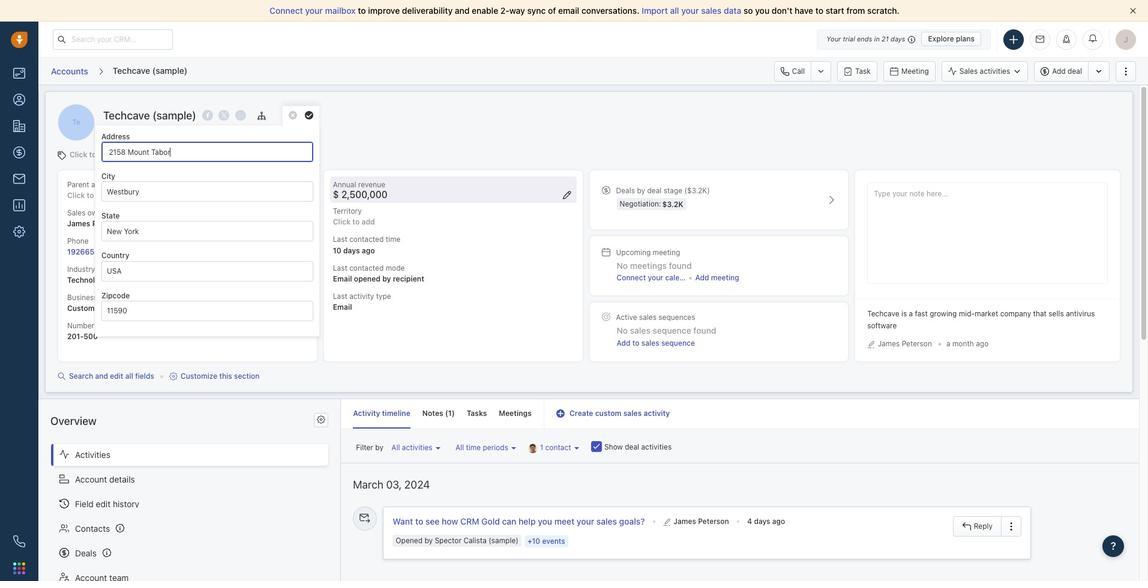 Task type: locate. For each thing, give the bounding box(es) containing it.
accounts link
[[50, 62, 89, 81]]

2 vertical spatial james
[[674, 517, 696, 526]]

by up negotiation:
[[637, 186, 646, 195]]

techcave down search your crm... text field
[[113, 65, 150, 76]]

connect your mailbox to improve deliverability and enable 2-way sync of email conversations. import all your sales data so you don't have to start from scratch.
[[270, 5, 900, 16]]

1 left contact
[[540, 443, 544, 452]]

no inside no sales sequence found add to sales sequence
[[617, 325, 628, 336]]

meet
[[555, 516, 575, 527]]

meeting
[[653, 248, 681, 257], [711, 273, 740, 282]]

type right business
[[100, 293, 115, 302]]

calista
[[464, 536, 487, 545]]

sales down plans
[[960, 67, 978, 76]]

last down last contacted mode email opened by recipient
[[333, 292, 348, 301]]

$
[[333, 189, 339, 200]]

james
[[67, 219, 90, 228], [878, 339, 900, 348], [674, 517, 696, 526]]

add left tags
[[98, 150, 112, 159]]

contacted up opened
[[350, 263, 384, 272]]

3 last from the top
[[333, 292, 348, 301]]

0 vertical spatial of
[[548, 5, 556, 16]]

2 email from the top
[[333, 303, 352, 312]]

business type customer
[[67, 293, 115, 313]]

sales for sales owner james peterson
[[67, 208, 86, 217]]

2 horizontal spatial add
[[1053, 67, 1066, 76]]

1
[[448, 409, 452, 418], [540, 443, 544, 452]]

1 vertical spatial james
[[878, 339, 900, 348]]

0 horizontal spatial peterson
[[92, 219, 124, 228]]

don't
[[772, 5, 793, 16]]

0 horizontal spatial james peterson
[[674, 517, 729, 526]]

1 vertical spatial of
[[96, 321, 103, 330]]

james peterson down "software"
[[878, 339, 932, 348]]

last for last activity type email
[[333, 292, 348, 301]]

month
[[953, 339, 974, 348]]

click down parent
[[67, 191, 85, 200]]

last for last contacted time 10 days ago
[[333, 235, 348, 244]]

)
[[452, 409, 455, 418]]

0 horizontal spatial activity
[[350, 292, 374, 301]]

deals for deals by deal stage ($3.2k)
[[616, 186, 635, 195]]

data
[[724, 5, 742, 16]]

opened
[[396, 536, 423, 545]]

0 horizontal spatial activities
[[402, 443, 433, 452]]

1 email from the top
[[333, 274, 352, 283]]

add meeting link
[[696, 273, 740, 284]]

1 vertical spatial click
[[67, 191, 85, 200]]

1 horizontal spatial add
[[696, 273, 709, 282]]

type down last contacted mode email opened by recipient
[[376, 292, 391, 301]]

1 horizontal spatial james
[[674, 517, 696, 526]]

peterson down fast
[[902, 339, 932, 348]]

1 vertical spatial email
[[333, 303, 352, 312]]

mid-
[[959, 309, 975, 318]]

no down active
[[617, 325, 628, 336]]

0 vertical spatial ago
[[362, 246, 375, 255]]

1 vertical spatial last
[[333, 263, 348, 272]]

0 vertical spatial deal
[[1068, 67, 1083, 76]]

no down upcoming
[[617, 260, 628, 270]]

1 vertical spatial found
[[694, 325, 717, 336]]

and left enable
[[455, 5, 470, 16]]

you right help at the left bottom of page
[[538, 516, 552, 527]]

sales inside sales owner james peterson
[[67, 208, 86, 217]]

connect your calendar link
[[617, 273, 696, 284]]

1 vertical spatial edit
[[96, 498, 111, 509]]

close image
[[1131, 8, 1137, 14]]

1 contacted from the top
[[350, 235, 384, 244]]

found up calendar
[[669, 260, 692, 270]]

1 horizontal spatial james peterson
[[878, 339, 932, 348]]

1 horizontal spatial deals
[[616, 186, 635, 195]]

call button
[[774, 61, 811, 81]]

1 vertical spatial add
[[696, 273, 709, 282]]

james peterson left 4
[[674, 517, 729, 526]]

contacted inside last contacted time 10 days ago
[[350, 235, 384, 244]]

all right import
[[670, 5, 679, 16]]

type inside the business type customer
[[100, 293, 115, 302]]

help
[[519, 516, 536, 527]]

contacted down territory click to add
[[350, 235, 384, 244]]

activities up the 2024
[[402, 443, 433, 452]]

call link
[[774, 61, 811, 81]]

address
[[101, 132, 130, 141]]

0 vertical spatial peterson
[[92, 219, 124, 228]]

your
[[305, 5, 323, 16], [682, 5, 699, 16], [648, 273, 664, 282], [577, 516, 595, 527]]

meeting up no meetings found on the right top
[[653, 248, 681, 257]]

to left see
[[416, 516, 424, 527]]

to
[[358, 5, 366, 16], [816, 5, 824, 16], [89, 150, 96, 159], [87, 191, 94, 200], [353, 218, 360, 227], [633, 339, 640, 348], [416, 516, 424, 527]]

0 vertical spatial a
[[909, 309, 913, 318]]

contacted inside last contacted mode email opened by recipient
[[350, 263, 384, 272]]

last for last contacted mode email opened by recipient
[[333, 263, 348, 272]]

deals up negotiation:
[[616, 186, 635, 195]]

by down the mode
[[383, 274, 391, 283]]

all left fields
[[125, 371, 133, 380]]

all right filter by
[[392, 443, 400, 452]]

0 horizontal spatial all
[[125, 371, 133, 380]]

2 horizontal spatial ago
[[976, 339, 989, 348]]

2 vertical spatial deal
[[625, 442, 640, 451]]

task button
[[838, 61, 878, 81]]

techcave (sample) up sampletechcave.com link
[[103, 109, 196, 122]]

1 vertical spatial sales
[[67, 208, 86, 217]]

1 horizontal spatial time
[[466, 443, 481, 452]]

deals down contacts
[[75, 548, 97, 558]]

add for add meeting
[[696, 273, 709, 282]]

ago for 4 days ago
[[773, 517, 786, 526]]

201-
[[67, 332, 84, 341]]

zipcode
[[101, 291, 130, 300]]

email
[[558, 5, 580, 16]]

0 horizontal spatial found
[[669, 260, 692, 270]]

deal for show deal activities
[[625, 442, 640, 451]]

type down "country"
[[97, 265, 112, 274]]

1 vertical spatial deals
[[75, 548, 97, 558]]

techcave (sample) down search your crm... text field
[[113, 65, 187, 76]]

activities
[[980, 67, 1011, 76], [642, 442, 672, 451], [402, 443, 433, 452]]

4
[[748, 517, 752, 526]]

industry type technology
[[67, 265, 112, 285]]

edit left fields
[[110, 371, 123, 380]]

search and edit all fields link
[[58, 371, 154, 382]]

2 vertical spatial add
[[362, 218, 375, 227]]

edit right field
[[96, 498, 111, 509]]

2 horizontal spatial deal
[[1068, 67, 1083, 76]]

0 horizontal spatial sales
[[67, 208, 86, 217]]

add to sales sequence link
[[617, 338, 695, 350]]

0 vertical spatial deals
[[616, 186, 635, 195]]

sales left owner
[[67, 208, 86, 217]]

accounts
[[51, 66, 88, 76]]

email for contacted
[[333, 274, 352, 283]]

0 vertical spatial add
[[98, 150, 112, 159]]

time up the mode
[[386, 235, 401, 244]]

Country text field
[[101, 261, 313, 281]]

1 vertical spatial add
[[96, 191, 109, 200]]

0 horizontal spatial of
[[96, 321, 103, 330]]

0 vertical spatial you
[[756, 5, 770, 16]]

0 vertical spatial no
[[617, 260, 628, 270]]

negotiation:
[[620, 199, 661, 208]]

click up parent
[[70, 150, 87, 159]]

all for all time periods
[[456, 443, 464, 452]]

1 horizontal spatial sales
[[960, 67, 978, 76]]

by
[[637, 186, 646, 195], [383, 274, 391, 283], [375, 443, 384, 452], [425, 536, 433, 545]]

1 horizontal spatial of
[[548, 5, 556, 16]]

customize this section
[[181, 371, 260, 380]]

days right 4
[[754, 517, 771, 526]]

conversations.
[[582, 5, 640, 16]]

explore plans link
[[922, 32, 982, 46]]

1 vertical spatial days
[[343, 246, 360, 255]]

last inside last contacted mode email opened by recipient
[[333, 263, 348, 272]]

enable
[[472, 5, 499, 16]]

1 horizontal spatial you
[[756, 5, 770, 16]]

to down active
[[633, 339, 640, 348]]

to inside no sales sequence found add to sales sequence
[[633, 339, 640, 348]]

sampletechcave.com link
[[136, 131, 208, 140]]

0 horizontal spatial connect
[[270, 5, 303, 16]]

sales left "goals?"
[[597, 516, 617, 527]]

a month ago
[[947, 339, 989, 348]]

no
[[617, 260, 628, 270], [617, 325, 628, 336]]

activity inside last activity type email
[[350, 292, 374, 301]]

country
[[101, 251, 129, 260]]

0 vertical spatial all
[[670, 5, 679, 16]]

0 horizontal spatial a
[[909, 309, 913, 318]]

days right 10
[[343, 246, 360, 255]]

last down 10
[[333, 263, 348, 272]]

Zipcode text field
[[101, 301, 313, 321]]

2-
[[501, 5, 510, 16]]

to down parent
[[87, 191, 94, 200]]

1 vertical spatial all
[[125, 371, 133, 380]]

sales
[[701, 5, 722, 16], [639, 313, 657, 322], [630, 325, 651, 336], [642, 339, 660, 348], [624, 409, 642, 418], [597, 516, 617, 527]]

activities down the explore plans link
[[980, 67, 1011, 76]]

0 horizontal spatial add
[[617, 339, 631, 348]]

last up 10
[[333, 235, 348, 244]]

ago for a month ago
[[976, 339, 989, 348]]

2 all from the left
[[456, 443, 464, 452]]

last inside last contacted time 10 days ago
[[333, 235, 348, 244]]

activities for all activities
[[402, 443, 433, 452]]

techcave up "software"
[[868, 309, 900, 318]]

activities right show
[[642, 442, 672, 451]]

0 horizontal spatial days
[[343, 246, 360, 255]]

days right the 21
[[891, 35, 906, 43]]

1 last from the top
[[333, 235, 348, 244]]

2 last from the top
[[333, 263, 348, 272]]

0 horizontal spatial deal
[[625, 442, 640, 451]]

email inside last activity type email
[[333, 303, 352, 312]]

1 horizontal spatial ago
[[773, 517, 786, 526]]

james up phone
[[67, 219, 90, 228]]

2 horizontal spatial peterson
[[902, 339, 932, 348]]

connect left mailbox on the top left of the page
[[270, 5, 303, 16]]

sales activities
[[960, 67, 1011, 76]]

0 vertical spatial email
[[333, 274, 352, 283]]

last contacted mode email opened by recipient
[[333, 263, 424, 283]]

sales right active
[[639, 313, 657, 322]]

days
[[891, 35, 906, 43], [343, 246, 360, 255], [754, 517, 771, 526]]

0 vertical spatial last
[[333, 235, 348, 244]]

0 vertical spatial add
[[1053, 67, 1066, 76]]

explore
[[929, 34, 954, 43]]

activity up 'show deal activities'
[[644, 409, 670, 418]]

peterson left 4
[[698, 517, 729, 526]]

last
[[333, 235, 348, 244], [333, 263, 348, 272], [333, 292, 348, 301]]

activities for sales activities
[[980, 67, 1011, 76]]

james right "goals?"
[[674, 517, 696, 526]]

0 vertical spatial edit
[[110, 371, 123, 380]]

$ 2,500,000
[[333, 189, 388, 200]]

phone element
[[7, 530, 31, 554]]

0 horizontal spatial meeting
[[653, 248, 681, 257]]

2 vertical spatial last
[[333, 292, 348, 301]]

techcave up address
[[103, 109, 150, 122]]

contacted for days
[[350, 235, 384, 244]]

your left mailbox on the top left of the page
[[305, 5, 323, 16]]

2 vertical spatial ago
[[773, 517, 786, 526]]

a right is at the right of page
[[909, 309, 913, 318]]

0 vertical spatial james
[[67, 219, 90, 228]]

all left "periods"
[[456, 443, 464, 452]]

opened by spector calista (sample)
[[396, 536, 519, 545]]

2 vertical spatial days
[[754, 517, 771, 526]]

all activities
[[392, 443, 433, 452]]

1 vertical spatial techcave
[[103, 109, 150, 122]]

you right so
[[756, 5, 770, 16]]

0 vertical spatial contacted
[[350, 235, 384, 244]]

ends
[[857, 35, 873, 43]]

1 horizontal spatial and
[[455, 5, 470, 16]]

business
[[67, 293, 98, 302]]

james inside sales owner james peterson
[[67, 219, 90, 228]]

1 all from the left
[[392, 443, 400, 452]]

connect down meetings
[[617, 273, 646, 282]]

1 horizontal spatial 1
[[540, 443, 544, 452]]

all activities link
[[389, 440, 444, 455]]

1 vertical spatial connect
[[617, 273, 646, 282]]

meeting right calendar
[[711, 273, 740, 282]]

2 contacted from the top
[[350, 263, 384, 272]]

james down "software"
[[878, 339, 900, 348]]

0 horizontal spatial james
[[67, 219, 90, 228]]

techcave (sample)
[[113, 65, 187, 76], [103, 109, 196, 122]]

0 vertical spatial james peterson
[[878, 339, 932, 348]]

reply
[[974, 522, 993, 531]]

add down the account
[[96, 191, 109, 200]]

email down last contacted mode email opened by recipient
[[333, 303, 352, 312]]

1 horizontal spatial deal
[[648, 186, 662, 195]]

1 no from the top
[[617, 260, 628, 270]]

1 horizontal spatial all
[[456, 443, 464, 452]]

te
[[72, 118, 80, 127]]

goals?
[[619, 516, 645, 527]]

email inside last contacted mode email opened by recipient
[[333, 274, 352, 283]]

activity down opened
[[350, 292, 374, 301]]

1 vertical spatial techcave (sample)
[[103, 109, 196, 122]]

2 vertical spatial techcave
[[868, 309, 900, 318]]

1 contact button
[[526, 440, 582, 455]]

deals by deal stage ($3.2k)
[[616, 186, 710, 195]]

time left "periods"
[[466, 443, 481, 452]]

your down no meetings found on the right top
[[648, 273, 664, 282]]

from
[[847, 5, 866, 16]]

a left month
[[947, 339, 951, 348]]

filter by
[[356, 443, 384, 452]]

activity
[[353, 409, 380, 418]]

to right mailbox on the top left of the page
[[358, 5, 366, 16]]

company
[[1001, 309, 1032, 318]]

contact
[[546, 443, 571, 452]]

ago
[[362, 246, 375, 255], [976, 339, 989, 348], [773, 517, 786, 526]]

of up the 500
[[96, 321, 103, 330]]

mng settings image
[[317, 416, 326, 424]]

add inside add deal 'button'
[[1053, 67, 1066, 76]]

type inside industry type technology
[[97, 265, 112, 274]]

add inside add meeting link
[[696, 273, 709, 282]]

field edit history
[[75, 498, 139, 509]]

0 vertical spatial connect
[[270, 5, 303, 16]]

1 horizontal spatial days
[[754, 517, 771, 526]]

time inside last contacted time 10 days ago
[[386, 235, 401, 244]]

0 horizontal spatial and
[[95, 371, 108, 380]]

by left spector
[[425, 536, 433, 545]]

found inside no sales sequence found add to sales sequence
[[694, 325, 717, 336]]

add inside no sales sequence found add to sales sequence
[[617, 339, 631, 348]]

to down territory
[[353, 218, 360, 227]]

2 vertical spatial add
[[617, 339, 631, 348]]

1 right notes
[[448, 409, 452, 418]]

2 horizontal spatial days
[[891, 35, 906, 43]]

no for no sales sequence found add to sales sequence
[[617, 325, 628, 336]]

found down sequences
[[694, 325, 717, 336]]

of right sync
[[548, 5, 556, 16]]

1 horizontal spatial connect
[[617, 273, 646, 282]]

1 horizontal spatial found
[[694, 325, 717, 336]]

ago right month
[[976, 339, 989, 348]]

0 horizontal spatial time
[[386, 235, 401, 244]]

email left opened
[[333, 274, 352, 283]]

all inside button
[[456, 443, 464, 452]]

ago right 4
[[773, 517, 786, 526]]

0 vertical spatial and
[[455, 5, 470, 16]]

500
[[84, 332, 98, 341]]

to inside territory click to add
[[353, 218, 360, 227]]

add up last contacted time 10 days ago
[[362, 218, 375, 227]]

this
[[219, 371, 232, 380]]

+10
[[528, 537, 540, 546]]

ago up last contacted mode email opened by recipient
[[362, 246, 375, 255]]

last activity type email
[[333, 292, 391, 312]]

search
[[69, 371, 93, 380]]

meeting for upcoming meeting
[[653, 248, 681, 257]]

click
[[70, 150, 87, 159], [67, 191, 85, 200], [333, 218, 351, 227]]

by right filter
[[375, 443, 384, 452]]

no sales sequence found add to sales sequence
[[617, 325, 717, 348]]

0 vertical spatial sales
[[960, 67, 978, 76]]

last inside last activity type email
[[333, 292, 348, 301]]

click down territory
[[333, 218, 351, 227]]

deal inside 'button'
[[1068, 67, 1083, 76]]

phone image
[[13, 536, 25, 548]]

you
[[756, 5, 770, 16], [538, 516, 552, 527]]

sales right custom
[[624, 409, 642, 418]]

by for filter
[[375, 443, 384, 452]]

0 horizontal spatial all
[[392, 443, 400, 452]]

2 horizontal spatial james
[[878, 339, 900, 348]]

1 horizontal spatial a
[[947, 339, 951, 348]]

of inside the number of employees 201-500
[[96, 321, 103, 330]]

activity timeline
[[353, 409, 411, 418]]

type for industry type technology
[[97, 265, 112, 274]]

1 vertical spatial no
[[617, 325, 628, 336]]

0 vertical spatial activity
[[350, 292, 374, 301]]

1 vertical spatial sequence
[[662, 339, 695, 348]]

contacts
[[75, 523, 110, 533]]

0 vertical spatial 1
[[448, 409, 452, 418]]

peterson down owner
[[92, 219, 124, 228]]

and right search
[[95, 371, 108, 380]]

0 vertical spatial time
[[386, 235, 401, 244]]

number of employees 201-500
[[67, 321, 142, 341]]

2 no from the top
[[617, 325, 628, 336]]

phone 19266520001
[[67, 236, 117, 256]]



Task type: describe. For each thing, give the bounding box(es) containing it.
revenue
[[358, 180, 385, 189]]

sales down active sales sequences
[[642, 339, 660, 348]]

software
[[868, 321, 897, 330]]

all for all activities
[[392, 443, 400, 452]]

click inside parent account click to add
[[67, 191, 85, 200]]

industry
[[67, 265, 95, 274]]

19266520001 link
[[67, 247, 117, 256]]

19266520001
[[67, 247, 117, 256]]

to left start
[[816, 5, 824, 16]]

want
[[393, 516, 413, 527]]

gold
[[482, 516, 500, 527]]

by for deals
[[637, 186, 646, 195]]

reply button
[[954, 516, 1002, 537]]

State text field
[[101, 221, 313, 242]]

growing
[[930, 309, 957, 318]]

import all your sales data link
[[642, 5, 744, 16]]

want to see how crm gold can help you meet your sales goals? link
[[393, 516, 645, 527]]

1 inside 1 contact button
[[540, 443, 544, 452]]

1 horizontal spatial peterson
[[698, 517, 729, 526]]

0 vertical spatial days
[[891, 35, 906, 43]]

sales down active
[[630, 325, 651, 336]]

add deal button
[[1035, 61, 1089, 81]]

your right import
[[682, 5, 699, 16]]

start
[[826, 5, 845, 16]]

to inside parent account click to add
[[87, 191, 94, 200]]

annual revenue
[[333, 180, 385, 189]]

have
[[795, 5, 814, 16]]

phone
[[67, 236, 89, 245]]

0 vertical spatial sequence
[[653, 325, 692, 336]]

your right meet
[[577, 516, 595, 527]]

1 horizontal spatial activities
[[642, 442, 672, 451]]

days inside last contacted time 10 days ago
[[343, 246, 360, 255]]

click inside territory click to add
[[333, 218, 351, 227]]

2,500,000
[[342, 189, 388, 200]]

your
[[827, 35, 841, 43]]

is
[[902, 309, 907, 318]]

connect for connect your mailbox to improve deliverability and enable 2-way sync of email conversations. import all your sales data so you don't have to start from scratch.
[[270, 5, 303, 16]]

meeting for add meeting
[[711, 273, 740, 282]]

active
[[616, 313, 637, 322]]

mode
[[386, 263, 405, 272]]

search and edit all fields
[[69, 371, 154, 380]]

contacted for opened
[[350, 263, 384, 272]]

1 vertical spatial you
[[538, 516, 552, 527]]

crm
[[461, 516, 479, 527]]

want to see how crm gold can help you meet your sales goals?
[[393, 516, 645, 527]]

details
[[109, 474, 135, 484]]

type inside last activity type email
[[376, 292, 391, 301]]

1 horizontal spatial all
[[670, 5, 679, 16]]

0 horizontal spatial 1
[[448, 409, 452, 418]]

city
[[101, 172, 115, 181]]

periods
[[483, 443, 509, 452]]

click to add tags
[[70, 150, 129, 159]]

events
[[542, 537, 565, 546]]

connect your mailbox link
[[270, 5, 358, 16]]

custom
[[595, 409, 622, 418]]

to left tags
[[89, 150, 96, 159]]

type for business type customer
[[100, 293, 115, 302]]

email for activity
[[333, 303, 352, 312]]

deal for add deal
[[1068, 67, 1083, 76]]

improve
[[368, 5, 400, 16]]

by for opened
[[425, 536, 433, 545]]

City text field
[[101, 182, 313, 202]]

how
[[442, 516, 458, 527]]

account
[[75, 474, 107, 484]]

customize this section link
[[169, 371, 260, 382]]

0 vertical spatial techcave
[[113, 65, 150, 76]]

a inside techcave is a fast growing mid-market company that sells antivirus software
[[909, 309, 913, 318]]

1 vertical spatial peterson
[[902, 339, 932, 348]]

deals for deals
[[75, 548, 97, 558]]

notes ( 1 )
[[423, 409, 455, 418]]

all inside search and edit all fields link
[[125, 371, 133, 380]]

1 horizontal spatial activity
[[644, 409, 670, 418]]

notes
[[423, 409, 444, 418]]

parent
[[67, 180, 89, 189]]

meeting button
[[884, 61, 936, 81]]

connect for connect your calendar
[[617, 273, 646, 282]]

ago inside last contacted time 10 days ago
[[362, 246, 375, 255]]

by inside last contacted mode email opened by recipient
[[383, 274, 391, 283]]

can
[[502, 516, 517, 527]]

freshworks switcher image
[[13, 562, 25, 574]]

active sales sequences
[[616, 313, 696, 322]]

import
[[642, 5, 668, 16]]

0 vertical spatial (sample)
[[152, 65, 187, 76]]

sells
[[1049, 309, 1064, 318]]

call
[[792, 66, 805, 75]]

Search your CRM... text field
[[53, 29, 173, 50]]

sales left "data"
[[701, 5, 722, 16]]

add inside parent account click to add
[[96, 191, 109, 200]]

10
[[333, 246, 341, 255]]

sequences
[[659, 313, 696, 322]]

connect your calendar
[[617, 273, 696, 282]]

1 contact
[[540, 443, 571, 452]]

trial
[[843, 35, 855, 43]]

1 vertical spatial (sample)
[[153, 109, 196, 122]]

tags
[[114, 150, 129, 159]]

time inside button
[[466, 443, 481, 452]]

calendar
[[666, 273, 696, 282]]

meeting
[[902, 66, 929, 75]]

way
[[510, 5, 525, 16]]

mailbox
[[325, 5, 356, 16]]

1 vertical spatial and
[[95, 371, 108, 380]]

section
[[234, 371, 260, 380]]

tasks
[[467, 409, 487, 418]]

state
[[101, 212, 120, 221]]

03,
[[386, 478, 402, 491]]

techcave inside techcave is a fast growing mid-market company that sells antivirus software
[[868, 309, 900, 318]]

no for no meetings found
[[617, 260, 628, 270]]

customer
[[67, 304, 102, 313]]

march 03, 2024
[[353, 478, 430, 491]]

territory
[[333, 207, 362, 216]]

no meetings found
[[617, 260, 692, 270]]

add meeting
[[696, 273, 740, 282]]

technology
[[67, 276, 108, 285]]

scratch.
[[868, 5, 900, 16]]

0 vertical spatial techcave (sample)
[[113, 65, 187, 76]]

0 vertical spatial click
[[70, 150, 87, 159]]

sales for sales activities
[[960, 67, 978, 76]]

field
[[75, 498, 94, 509]]

add inside territory click to add
[[362, 218, 375, 227]]

march
[[353, 478, 384, 491]]

te button
[[58, 104, 95, 141]]

create
[[570, 409, 594, 418]]

employees
[[105, 321, 142, 330]]

emails image
[[360, 513, 371, 523]]

peterson inside sales owner james peterson
[[92, 219, 124, 228]]

+10 events
[[528, 537, 565, 546]]

add for add deal
[[1053, 67, 1066, 76]]

create custom sales activity
[[570, 409, 670, 418]]

21
[[882, 35, 889, 43]]

2 vertical spatial (sample)
[[489, 536, 519, 545]]

Address text field
[[101, 142, 313, 162]]

timeline
[[382, 409, 411, 418]]

activities
[[75, 449, 110, 459]]

see
[[426, 516, 440, 527]]

antivirus
[[1066, 309, 1095, 318]]



Task type: vqa. For each thing, say whether or not it's contained in the screenshot.


